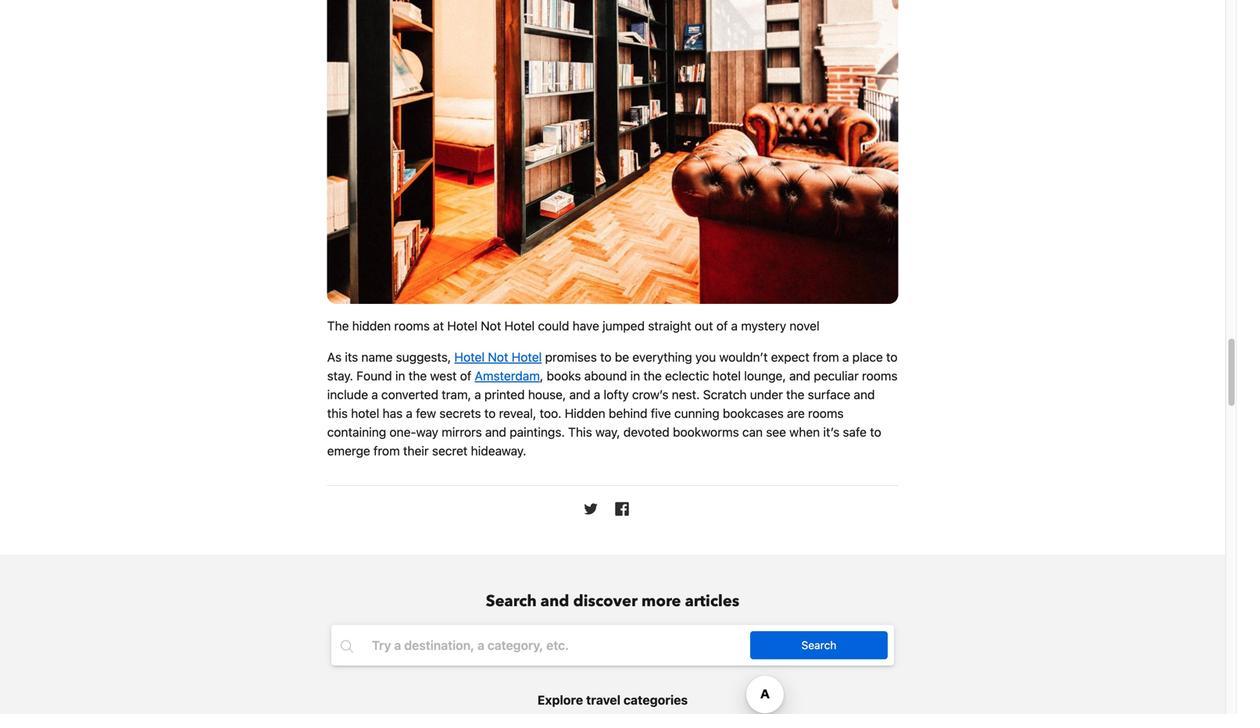 Task type: describe. For each thing, give the bounding box(es) containing it.
suggests,
[[396, 350, 451, 365]]

the hidden rooms at hotel not hotel could have jumped straight out of a mystery novel image
[[327, 0, 898, 304]]

promises
[[545, 350, 597, 365]]

share article on facebook image
[[615, 502, 630, 517]]

explore
[[538, 693, 583, 708]]

articles
[[685, 591, 740, 612]]

in inside promises to be everything you wouldn't expect from a place to stay. found in the west of
[[395, 368, 405, 383]]

bookworms
[[673, 425, 739, 440]]

books
[[547, 368, 581, 383]]

secrets
[[440, 406, 481, 421]]

you
[[696, 350, 716, 365]]

to down printed
[[485, 406, 496, 421]]

hidden
[[352, 318, 391, 333]]

categories
[[624, 693, 688, 708]]

novel
[[790, 318, 820, 333]]

crow's
[[632, 387, 669, 402]]

explore travel categories
[[538, 693, 688, 708]]

house,
[[528, 387, 566, 402]]

this
[[568, 425, 592, 440]]

a right the tram,
[[475, 387, 481, 402]]

hideaway.
[[471, 443, 526, 458]]

secret
[[432, 443, 468, 458]]

1 horizontal spatial rooms
[[808, 406, 844, 421]]

straight
[[648, 318, 692, 333]]

be
[[615, 350, 629, 365]]

hotel not hotel link
[[455, 350, 542, 365]]

in inside , books abound in the eclectic hotel lounge, and peculiar rooms include a converted tram, a printed house, and a lofty crow's nest. scratch under the surface and this hotel has a few secrets to reveal, too. hidden behind five cunning bookcases are rooms containing one-way mirrors and paintings. this way, devoted bookworms can see when it's safe to emerge from their secret hideaway.
[[631, 368, 640, 383]]

search button
[[750, 632, 888, 660]]

this
[[327, 406, 348, 421]]

out
[[695, 318, 713, 333]]

printed
[[485, 387, 525, 402]]

,
[[540, 368, 544, 383]]

more
[[642, 591, 681, 612]]

hidden
[[565, 406, 606, 421]]

and up try a destination, a category, etc. text field
[[541, 591, 569, 612]]

amsterdam
[[475, 368, 540, 383]]

mirrors
[[442, 425, 482, 440]]

reveal,
[[499, 406, 537, 421]]

emerge
[[327, 443, 370, 458]]

a left the lofty
[[594, 387, 601, 402]]

0 vertical spatial hotel
[[713, 368, 741, 383]]

it's
[[823, 425, 840, 440]]

include
[[327, 387, 368, 402]]

jumped
[[603, 318, 645, 333]]

converted
[[381, 387, 439, 402]]

way,
[[596, 425, 620, 440]]

everything
[[633, 350, 692, 365]]

place
[[853, 350, 883, 365]]

surface
[[808, 387, 851, 402]]

their
[[403, 443, 429, 458]]

lofty
[[604, 387, 629, 402]]

to right safe at the bottom
[[870, 425, 882, 440]]

promises to be everything you wouldn't expect from a place to stay. found in the west of
[[327, 350, 898, 383]]

at
[[433, 318, 444, 333]]

a down the found
[[372, 387, 378, 402]]

its
[[345, 350, 358, 365]]

way
[[416, 425, 439, 440]]

hotel right at
[[447, 318, 478, 333]]

search and discover more articles
[[486, 591, 740, 612]]

expect
[[771, 350, 810, 365]]

one-
[[390, 425, 416, 440]]

under
[[750, 387, 783, 402]]



Task type: vqa. For each thing, say whether or not it's contained in the screenshot.
see
yes



Task type: locate. For each thing, give the bounding box(es) containing it.
and up hidden
[[570, 387, 591, 402]]

of inside promises to be everything you wouldn't expect from a place to stay. found in the west of
[[460, 368, 472, 383]]

2 in from the left
[[631, 368, 640, 383]]

abound
[[584, 368, 627, 383]]

and down the peculiar
[[854, 387, 875, 402]]

discover
[[573, 591, 638, 612]]

not for suggests,
[[488, 350, 508, 365]]

and up the hideaway.
[[485, 425, 507, 440]]

to right place
[[887, 350, 898, 365]]

0 vertical spatial of
[[717, 318, 728, 333]]

few
[[416, 406, 436, 421]]

rooms down surface
[[808, 406, 844, 421]]

1 vertical spatial from
[[374, 443, 400, 458]]

and
[[790, 368, 811, 383], [570, 387, 591, 402], [854, 387, 875, 402], [485, 425, 507, 440], [541, 591, 569, 612]]

wouldn't
[[719, 350, 768, 365]]

from
[[813, 350, 839, 365], [374, 443, 400, 458]]

the up are
[[786, 387, 805, 402]]

1 in from the left
[[395, 368, 405, 383]]

search for search
[[802, 639, 837, 652]]

0 horizontal spatial from
[[374, 443, 400, 458]]

0 vertical spatial from
[[813, 350, 839, 365]]

as its name suggests, hotel not hotel
[[327, 350, 542, 365]]

cunning
[[675, 406, 720, 421]]

found
[[357, 368, 392, 383]]

search for search and discover more articles
[[486, 591, 537, 612]]

1 horizontal spatial search
[[802, 639, 837, 652]]

can
[[743, 425, 763, 440]]

could
[[538, 318, 569, 333]]

five
[[651, 406, 671, 421]]

1 horizontal spatial of
[[717, 318, 728, 333]]

see
[[766, 425, 786, 440]]

Try a destination, a category, etc. text field
[[360, 632, 769, 660]]

not for at
[[481, 318, 501, 333]]

1 vertical spatial not
[[488, 350, 508, 365]]

behind
[[609, 406, 648, 421]]

1 vertical spatial rooms
[[862, 368, 898, 383]]

the inside promises to be everything you wouldn't expect from a place to stay. found in the west of
[[409, 368, 427, 383]]

share article on twitter image
[[583, 502, 599, 517]]

as
[[327, 350, 342, 365]]

1 vertical spatial hotel
[[351, 406, 379, 421]]

hotel up the 'scratch'
[[713, 368, 741, 383]]

not up hotel not hotel link
[[481, 318, 501, 333]]

a
[[731, 318, 738, 333], [843, 350, 849, 365], [372, 387, 378, 402], [475, 387, 481, 402], [594, 387, 601, 402], [406, 406, 413, 421]]

of right out
[[717, 318, 728, 333]]

safe
[[843, 425, 867, 440]]

amsterdam link
[[475, 368, 540, 383]]

rooms
[[394, 318, 430, 333], [862, 368, 898, 383], [808, 406, 844, 421]]

1 vertical spatial of
[[460, 368, 472, 383]]

lounge,
[[744, 368, 786, 383]]

when
[[790, 425, 820, 440]]

bookcases
[[723, 406, 784, 421]]

name
[[362, 350, 393, 365]]

in up crow's
[[631, 368, 640, 383]]

devoted
[[624, 425, 670, 440]]

not
[[481, 318, 501, 333], [488, 350, 508, 365]]

1 horizontal spatial the
[[644, 368, 662, 383]]

1 horizontal spatial in
[[631, 368, 640, 383]]

1 horizontal spatial from
[[813, 350, 839, 365]]

tram,
[[442, 387, 471, 402]]

0 horizontal spatial hotel
[[351, 406, 379, 421]]

0 vertical spatial search
[[486, 591, 537, 612]]

a left mystery
[[731, 318, 738, 333]]

of up the tram,
[[460, 368, 472, 383]]

the
[[409, 368, 427, 383], [644, 368, 662, 383], [786, 387, 805, 402]]

0 horizontal spatial search
[[486, 591, 537, 612]]

2 horizontal spatial rooms
[[862, 368, 898, 383]]

the down suggests,
[[409, 368, 427, 383]]

containing
[[327, 425, 386, 440]]

are
[[787, 406, 805, 421]]

to
[[600, 350, 612, 365], [887, 350, 898, 365], [485, 406, 496, 421], [870, 425, 882, 440]]

not up amsterdam link
[[488, 350, 508, 365]]

, books abound in the eclectic hotel lounge, and peculiar rooms include a converted tram, a printed house, and a lofty crow's nest. scratch under the surface and this hotel has a few secrets to reveal, too. hidden behind five cunning bookcases are rooms containing one-way mirrors and paintings. this way, devoted bookworms can see when it's safe to emerge from their secret hideaway.
[[327, 368, 898, 458]]

0 horizontal spatial the
[[409, 368, 427, 383]]

hotel up west
[[455, 350, 485, 365]]

mystery
[[741, 318, 787, 333]]

hotel left could
[[505, 318, 535, 333]]

hotel up ,
[[512, 350, 542, 365]]

1 horizontal spatial hotel
[[713, 368, 741, 383]]

0 horizontal spatial in
[[395, 368, 405, 383]]

have
[[573, 318, 599, 333]]

1 vertical spatial search
[[802, 639, 837, 652]]

2 vertical spatial rooms
[[808, 406, 844, 421]]

the
[[327, 318, 349, 333]]

travel
[[586, 693, 621, 708]]

peculiar
[[814, 368, 859, 383]]

rooms left at
[[394, 318, 430, 333]]

a up the peculiar
[[843, 350, 849, 365]]

stay.
[[327, 368, 353, 383]]

search inside button
[[802, 639, 837, 652]]

hotel up containing
[[351, 406, 379, 421]]

from up the peculiar
[[813, 350, 839, 365]]

0 vertical spatial rooms
[[394, 318, 430, 333]]

of
[[717, 318, 728, 333], [460, 368, 472, 383]]

scratch
[[703, 387, 747, 402]]

west
[[430, 368, 457, 383]]

0 vertical spatial not
[[481, 318, 501, 333]]

rooms down place
[[862, 368, 898, 383]]

and down expect
[[790, 368, 811, 383]]

paintings.
[[510, 425, 565, 440]]

2 horizontal spatial the
[[786, 387, 805, 402]]

in
[[395, 368, 405, 383], [631, 368, 640, 383]]

search
[[486, 591, 537, 612], [802, 639, 837, 652]]

eclectic
[[665, 368, 710, 383]]

in up the converted
[[395, 368, 405, 383]]

the hidden rooms at hotel not hotel could have jumped straight out of a mystery novel
[[327, 318, 820, 333]]

has
[[383, 406, 403, 421]]

from inside , books abound in the eclectic hotel lounge, and peculiar rooms include a converted tram, a printed house, and a lofty crow's nest. scratch under the surface and this hotel has a few secrets to reveal, too. hidden behind five cunning bookcases are rooms containing one-way mirrors and paintings. this way, devoted bookworms can see when it's safe to emerge from their secret hideaway.
[[374, 443, 400, 458]]

the up crow's
[[644, 368, 662, 383]]

to left be
[[600, 350, 612, 365]]

too.
[[540, 406, 562, 421]]

a right the 'has'
[[406, 406, 413, 421]]

hotel
[[447, 318, 478, 333], [505, 318, 535, 333], [455, 350, 485, 365], [512, 350, 542, 365]]

nest.
[[672, 387, 700, 402]]

from inside promises to be everything you wouldn't expect from a place to stay. found in the west of
[[813, 350, 839, 365]]

hotel
[[713, 368, 741, 383], [351, 406, 379, 421]]

0 horizontal spatial of
[[460, 368, 472, 383]]

0 horizontal spatial rooms
[[394, 318, 430, 333]]

from down one-
[[374, 443, 400, 458]]

a inside promises to be everything you wouldn't expect from a place to stay. found in the west of
[[843, 350, 849, 365]]



